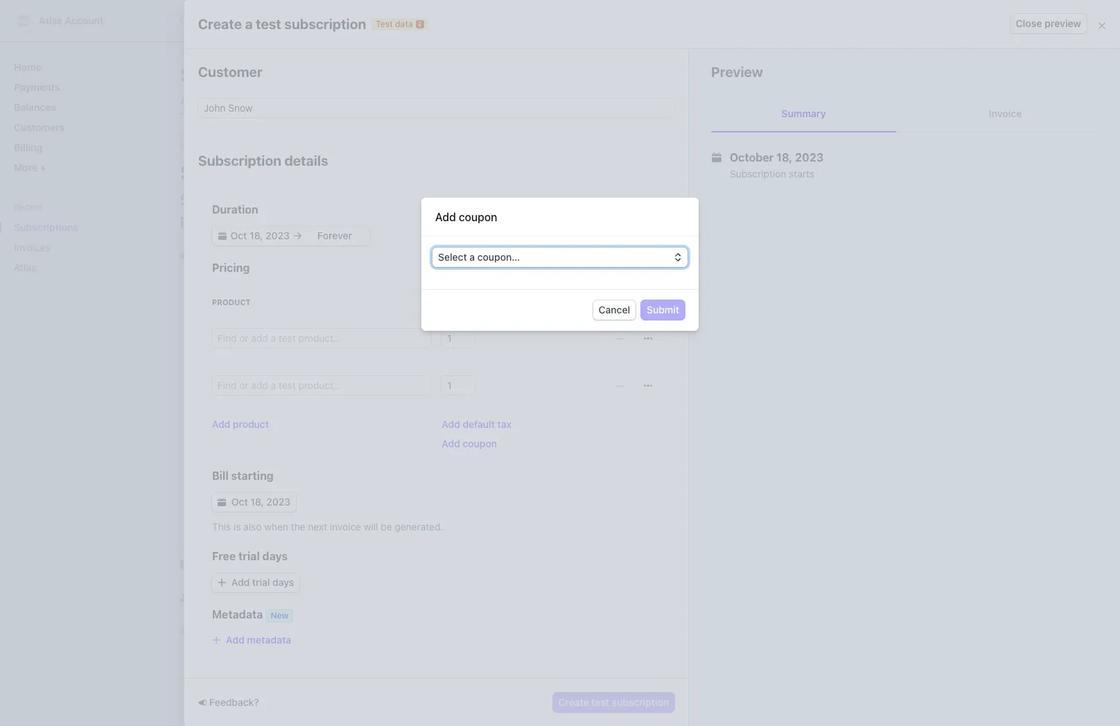 Task type: vqa. For each thing, say whether or not it's contained in the screenshot.
ups to the middle
no



Task type: describe. For each thing, give the bounding box(es) containing it.
workflows
[[386, 161, 480, 184]]

svg image down payments
[[218, 232, 227, 240]]

october
[[730, 151, 774, 164]]

all
[[180, 95, 192, 107]]

view docs button
[[203, 454, 275, 479]]

add product
[[212, 418, 269, 430]]

using
[[674, 318, 698, 330]]

common
[[330, 271, 369, 283]]

collect
[[548, 261, 580, 273]]

generated.
[[395, 521, 443, 533]]

recent
[[14, 202, 42, 212]]

pricing inside dropdown button
[[262, 249, 296, 261]]

starts
[[789, 168, 815, 180]]

determine price by the number of people using a subscription.
[[487, 318, 706, 344]]

add down operations
[[436, 211, 456, 223]]

atlas account
[[39, 15, 104, 26]]

set
[[180, 191, 202, 209]]

revenue
[[567, 191, 620, 209]]

simulate
[[327, 676, 365, 688]]

add trial days
[[232, 576, 294, 588]]

on inside good-better-best provide a choice of escalating prices, based on tier of service.
[[410, 318, 421, 330]]

create for create test subscription
[[559, 696, 589, 708]]

this is also when the next invoice will be generated.
[[212, 521, 443, 533]]

subscription inside october 18, 2023 subscription starts
[[730, 168, 787, 180]]

1 vertical spatial based
[[246, 409, 278, 421]]

integrations
[[252, 676, 305, 688]]

1 vertical spatial add coupon
[[442, 438, 497, 449]]

recurring inside streamline your billing workflows set up and manage your billing operations to capture more revenue and accept recurring payments globally.
[[700, 191, 760, 209]]

your for billing
[[283, 161, 323, 184]]

details
[[285, 153, 328, 169]]

streamline your billing workflows set up and manage your billing operations to capture more revenue and accept recurring payments globally.
[[180, 161, 760, 228]]

invoice
[[989, 108, 1023, 119]]

invoice
[[330, 521, 361, 533]]

start date field
[[228, 229, 292, 243]]

charge
[[211, 424, 243, 436]]

recent element
[[0, 216, 153, 279]]

test data
[[376, 18, 413, 29]]

add default tax
[[442, 418, 512, 430]]

more
[[530, 191, 564, 209]]

coupon inside button
[[463, 438, 497, 449]]

atlas account button
[[14, 11, 117, 31]]

will
[[364, 521, 378, 533]]

this
[[212, 521, 231, 533]]

atlas for atlas
[[14, 261, 36, 273]]

metadata
[[247, 634, 291, 646]]

subscription inside button
[[612, 696, 669, 708]]

18, for october
[[777, 151, 793, 164]]

select a coupon…
[[438, 251, 520, 263]]

service.
[[211, 332, 246, 344]]

on inside usage based charge customers based on how much they use in a billing cycle.
[[326, 424, 337, 436]]

the inside determine price by the number of people using a subscription.
[[575, 318, 589, 330]]

0 vertical spatial clocks
[[300, 95, 330, 107]]

add coupon button
[[442, 437, 497, 451]]

svg image for add trial days
[[218, 578, 226, 587]]

svg image for create pricing
[[276, 512, 284, 520]]

and inside other pricing model see products and prices guidance to help shape your pricing model.
[[549, 424, 566, 436]]

by
[[561, 318, 572, 330]]

learn
[[277, 271, 299, 283]]

a inside good-better-best provide a choice of escalating prices, based on tier of service.
[[247, 318, 252, 330]]

choice
[[255, 318, 285, 330]]

billing
[[14, 141, 43, 153]]

start,
[[251, 271, 274, 283]]

price
[[536, 318, 559, 330]]

add right in
[[442, 418, 460, 430]]

test your integrations and simulate billing scenarios through time with test clocks .
[[208, 676, 576, 688]]

usage
[[211, 409, 244, 421]]

accept
[[652, 191, 697, 209]]

up
[[206, 191, 223, 209]]

other pricing model see products and prices guidance to help shape your pricing model.
[[487, 409, 725, 449]]

atlas link
[[8, 256, 122, 279]]

shape
[[676, 424, 703, 436]]

2023 for oct
[[267, 496, 291, 508]]

in
[[429, 424, 437, 436]]

all subscriptions
[[180, 95, 258, 107]]

default
[[463, 418, 495, 430]]

bill  starting
[[212, 470, 274, 482]]

pricing down select
[[415, 271, 446, 283]]

0 vertical spatial add coupon
[[436, 211, 498, 223]]

create test subscription
[[559, 696, 669, 708]]

data
[[395, 18, 413, 29]]

scenarios
[[396, 676, 440, 688]]

0 horizontal spatial subscription
[[198, 153, 282, 169]]

payments
[[14, 81, 60, 93]]

a inside usage based charge customers based on how much they use in a billing cycle.
[[439, 424, 445, 436]]

help
[[654, 424, 673, 436]]

submit
[[647, 304, 680, 316]]

svg image for oct 18, 2023
[[218, 498, 226, 506]]

summary link
[[712, 96, 897, 132]]

prices,
[[347, 318, 378, 330]]

your for pricing
[[238, 249, 260, 261]]

with
[[502, 676, 521, 688]]

1 vertical spatial clocks
[[544, 676, 573, 688]]

manage
[[255, 191, 308, 209]]

through
[[442, 676, 477, 688]]

based inside good-better-best provide a choice of escalating prices, based on tier of service.
[[380, 318, 408, 330]]

streamline
[[180, 161, 278, 184]]

globally.
[[249, 210, 302, 228]]

your inside other pricing model see products and prices guidance to help shape your pricing model.
[[706, 424, 725, 436]]

create pricing link
[[200, 506, 290, 526]]

data
[[561, 43, 580, 51]]

is
[[234, 521, 241, 533]]

test for test data
[[376, 18, 393, 29]]

of inside determine price by the number of people using a subscription.
[[629, 318, 638, 330]]

payments
[[180, 210, 245, 228]]

pricing inside 'link'
[[238, 510, 270, 522]]

core navigation links element
[[8, 55, 141, 179]]

a inside determine price by the number of people using a subscription.
[[701, 318, 706, 330]]

add down metadata
[[226, 634, 245, 646]]

Search search field
[[172, 8, 563, 34]]

.
[[573, 676, 576, 688]]

best
[[280, 303, 303, 316]]

see
[[487, 424, 504, 436]]

tax inside button
[[498, 418, 512, 430]]

time
[[480, 676, 499, 688]]

escalating
[[299, 318, 345, 330]]

and left 'accept'
[[623, 191, 648, 209]]



Task type: locate. For each thing, give the bounding box(es) containing it.
svg image
[[180, 251, 189, 259], [644, 334, 653, 343]]

tab list
[[175, 89, 1065, 114], [712, 96, 1099, 132], [180, 713, 1065, 726]]

subscriptions link
[[8, 216, 122, 239]]

2 horizontal spatial test
[[592, 696, 610, 708]]

0 vertical spatial based
[[380, 318, 408, 330]]

1 vertical spatial —
[[617, 379, 625, 391]]

2023 inside button
[[267, 496, 291, 508]]

0 horizontal spatial subscription
[[285, 16, 366, 32]]

product
[[212, 298, 251, 307]]

you
[[232, 271, 248, 283]]

add metadata
[[226, 634, 291, 646]]

balances link
[[8, 96, 141, 119]]

add inside button
[[442, 438, 460, 449]]

0 vertical spatial recurring
[[700, 191, 760, 209]]

a right select
[[470, 251, 475, 263]]

test right subscriptions at the left of page
[[278, 95, 298, 107]]

a inside popup button
[[470, 251, 475, 263]]

add left the product
[[212, 418, 230, 430]]

1 of from the left
[[287, 318, 296, 330]]

pricing up products
[[519, 409, 555, 421]]

about
[[302, 271, 327, 283]]

1 horizontal spatial subscriptions
[[180, 63, 307, 86]]

1 horizontal spatial of
[[441, 318, 450, 330]]

and left 'prices'
[[549, 424, 566, 436]]

0 vertical spatial subscription
[[285, 16, 366, 32]]

days for free trial days
[[263, 550, 288, 562]]

add down the add default tax button
[[442, 438, 460, 449]]

total
[[599, 298, 625, 307]]

1 vertical spatial svg image
[[644, 334, 653, 343]]

— for svg icon over other pricing model see products and prices guidance to help shape your pricing model.
[[617, 379, 625, 391]]

0 horizontal spatial svg image
[[180, 251, 189, 259]]

0 horizontal spatial test
[[208, 676, 227, 688]]

your up end date field
[[311, 191, 340, 209]]

0 vertical spatial 18,
[[777, 151, 793, 164]]

1 vertical spatial 2023
[[267, 496, 291, 508]]

starting
[[231, 470, 274, 482]]

tax right 'collect'
[[583, 261, 597, 273]]

— down number
[[617, 332, 625, 344]]

test left data
[[376, 18, 393, 29]]

0 vertical spatial on
[[410, 318, 421, 330]]

1 vertical spatial the
[[291, 521, 306, 533]]

0 horizontal spatial test
[[256, 16, 282, 32]]

1 vertical spatial trial
[[252, 576, 270, 588]]

0 horizontal spatial on
[[326, 424, 337, 436]]

svg image up the when
[[276, 512, 284, 520]]

create for create pricing
[[205, 510, 236, 522]]

add coupon down capture
[[436, 211, 498, 223]]

they
[[388, 424, 408, 436]]

0 vertical spatial atlas
[[39, 15, 62, 26]]

before you start, learn about common recurring pricing models.
[[200, 271, 484, 283]]

18, inside oct 18, 2023 button
[[251, 496, 264, 508]]

coupon down the add default tax button
[[463, 438, 497, 449]]

0 horizontal spatial based
[[246, 409, 278, 421]]

and left the simulate
[[308, 676, 324, 688]]

on left tier
[[410, 318, 421, 330]]

be
[[381, 521, 392, 533]]

2 vertical spatial based
[[296, 424, 323, 436]]

0 horizontal spatial the
[[291, 521, 306, 533]]

1 horizontal spatial tax
[[583, 261, 597, 273]]

bill
[[212, 470, 229, 482]]

cancel
[[599, 304, 631, 316]]

2 horizontal spatial of
[[629, 318, 638, 330]]

add coupon down the add default tax button
[[442, 438, 497, 449]]

0 vertical spatial svg image
[[180, 251, 189, 259]]

1 vertical spatial on
[[326, 424, 337, 436]]

tier
[[424, 318, 439, 330]]

1 horizontal spatial subscription
[[730, 168, 787, 180]]

of right tier
[[441, 318, 450, 330]]

feedback? button
[[198, 696, 259, 710]]

svg image inside choose your pricing model dropdown button
[[180, 251, 189, 259]]

1 horizontal spatial to
[[643, 424, 652, 436]]

18, inside october 18, 2023 subscription starts
[[777, 151, 793, 164]]

1 vertical spatial days
[[273, 576, 294, 588]]

tax right default
[[498, 418, 512, 430]]

svg image down "free"
[[218, 578, 226, 587]]

1 horizontal spatial recurring
[[700, 191, 760, 209]]

recurring right common at the left top of page
[[371, 271, 412, 283]]

clocks up details
[[300, 95, 330, 107]]

0 vertical spatial create
[[198, 16, 242, 32]]

0 vertical spatial to
[[460, 191, 473, 209]]

—
[[617, 332, 625, 344], [617, 379, 625, 391]]

0 vertical spatial days
[[263, 550, 288, 562]]

pricing
[[212, 261, 250, 274]]

2 vertical spatial create
[[559, 696, 589, 708]]

atlas for atlas account
[[39, 15, 62, 26]]

trial down free trial days
[[252, 576, 270, 588]]

capture
[[476, 191, 526, 209]]

— for the bottommost svg image
[[617, 332, 625, 344]]

a right using
[[701, 318, 706, 330]]

2 horizontal spatial test
[[376, 18, 393, 29]]

1 vertical spatial 18,
[[251, 496, 264, 508]]

the left next
[[291, 521, 306, 533]]

1 horizontal spatial test
[[523, 676, 541, 688]]

a down better-
[[247, 318, 252, 330]]

trial right "free"
[[239, 550, 260, 562]]

people
[[641, 318, 671, 330]]

1 horizontal spatial test
[[278, 95, 298, 107]]

add coupon
[[436, 211, 498, 223], [442, 438, 497, 449]]

18, up starts
[[777, 151, 793, 164]]

2023 up the when
[[267, 496, 291, 508]]

atlas left account
[[39, 15, 62, 26]]

0 horizontal spatial to
[[460, 191, 473, 209]]

recent navigation links element
[[0, 201, 153, 279]]

0 horizontal spatial tax
[[498, 418, 512, 430]]

of left people
[[629, 318, 638, 330]]

determine
[[487, 318, 534, 330]]

next
[[308, 521, 327, 533]]

balances
[[14, 101, 56, 113]]

0 horizontal spatial model
[[298, 249, 328, 261]]

based left how
[[296, 424, 323, 436]]

test
[[256, 16, 282, 32], [523, 676, 541, 688], [592, 696, 610, 708]]

days up new
[[273, 576, 294, 588]]

create for create a test subscription
[[198, 16, 242, 32]]

on left how
[[326, 424, 337, 436]]

0 vertical spatial subscriptions
[[180, 63, 307, 86]]

products
[[507, 424, 547, 436]]

1 vertical spatial recurring
[[371, 271, 412, 283]]

1 vertical spatial tax
[[498, 418, 512, 430]]

— up guidance
[[617, 379, 625, 391]]

model inside other pricing model see products and prices guidance to help shape your pricing model.
[[558, 409, 590, 421]]

pricing up learn
[[262, 249, 296, 261]]

2023 up starts
[[796, 151, 824, 164]]

use
[[410, 424, 426, 436]]

a right search
[[245, 16, 253, 32]]

to left help
[[643, 424, 652, 436]]

your inside dropdown button
[[238, 249, 260, 261]]

home link
[[8, 55, 141, 78]]

2 vertical spatial test
[[592, 696, 610, 708]]

to inside streamline your billing workflows set up and manage your billing operations to capture more revenue and accept recurring payments globally.
[[460, 191, 473, 209]]

1 horizontal spatial svg image
[[644, 334, 653, 343]]

the right by
[[575, 318, 589, 330]]

atlas down invoices
[[14, 261, 36, 273]]

subscriptions inside recent 'element'
[[14, 221, 79, 233]]

atlas inside button
[[39, 15, 62, 26]]

subscription up up
[[198, 153, 282, 169]]

1 vertical spatial create
[[205, 510, 236, 522]]

2 vertical spatial test
[[208, 676, 227, 688]]

oct 18, 2023
[[232, 496, 291, 508]]

select
[[438, 251, 467, 263]]

create inside button
[[559, 696, 589, 708]]

svg image inside oct 18, 2023 button
[[218, 498, 226, 506]]

1 horizontal spatial based
[[296, 424, 323, 436]]

billing link
[[8, 136, 141, 159]]

2023 for october
[[796, 151, 824, 164]]

select a coupon… button
[[433, 248, 688, 267]]

0 vertical spatial tax
[[583, 261, 597, 273]]

your
[[283, 161, 323, 184], [311, 191, 340, 209], [238, 249, 260, 261], [706, 424, 725, 436], [230, 676, 249, 688]]

1 horizontal spatial 2023
[[796, 151, 824, 164]]

0 horizontal spatial of
[[287, 318, 296, 330]]

tab list containing all subscriptions
[[175, 89, 1065, 114]]

1 vertical spatial subscription
[[612, 696, 669, 708]]

1 vertical spatial model
[[558, 409, 590, 421]]

svg image
[[218, 232, 227, 240], [644, 382, 653, 390], [218, 498, 226, 506], [276, 512, 284, 520], [218, 578, 226, 587]]

more
[[14, 162, 40, 173]]

1 vertical spatial test
[[278, 95, 298, 107]]

add metadata button
[[212, 634, 291, 646]]

svg image down people
[[644, 334, 653, 343]]

to left capture
[[460, 191, 473, 209]]

svg image left "oct"
[[218, 498, 226, 506]]

how
[[339, 424, 358, 436]]

1 horizontal spatial atlas
[[39, 15, 62, 26]]

1 — from the top
[[617, 332, 625, 344]]

your for integrations
[[230, 676, 249, 688]]

to inside other pricing model see products and prices guidance to help shape your pricing model.
[[643, 424, 652, 436]]

1 vertical spatial to
[[643, 424, 652, 436]]

model up about
[[298, 249, 328, 261]]

october 18, 2023 subscription starts
[[730, 151, 824, 180]]

view
[[211, 463, 233, 474]]

add product button
[[212, 418, 269, 431]]

preview
[[712, 64, 764, 80]]

2023 inside october 18, 2023 subscription starts
[[796, 151, 824, 164]]

subscriptions
[[195, 95, 258, 107]]

feedback?
[[209, 696, 259, 708]]

days for add trial days
[[273, 576, 294, 588]]

subscription details
[[198, 153, 328, 169]]

cycle.
[[240, 438, 266, 449]]

your up manage
[[283, 161, 323, 184]]

2 of from the left
[[441, 318, 450, 330]]

2 — from the top
[[617, 379, 625, 391]]

to
[[460, 191, 473, 209], [643, 424, 652, 436]]

create
[[198, 16, 242, 32], [205, 510, 236, 522], [559, 696, 589, 708]]

0 vertical spatial coupon
[[459, 211, 498, 223]]

recurring down october
[[700, 191, 760, 209]]

0 horizontal spatial subscriptions
[[14, 221, 79, 233]]

choose your pricing model
[[200, 249, 328, 261]]

test inside button
[[592, 696, 610, 708]]

1 horizontal spatial model
[[558, 409, 590, 421]]

0 vertical spatial 2023
[[796, 151, 824, 164]]

1 horizontal spatial 18,
[[777, 151, 793, 164]]

create pricing
[[205, 510, 270, 522]]

account
[[65, 15, 104, 26]]

billing inside usage based charge customers based on how much they use in a billing cycle.
[[211, 438, 237, 449]]

prices
[[569, 424, 596, 436]]

your up pricing
[[238, 249, 260, 261]]

other
[[487, 409, 517, 421]]

1 vertical spatial subscriptions
[[14, 221, 79, 233]]

model up 'prices'
[[558, 409, 590, 421]]

0 vertical spatial —
[[617, 332, 625, 344]]

subscriptions up subscriptions at the left of page
[[180, 63, 307, 86]]

0 horizontal spatial 2023
[[267, 496, 291, 508]]

guidance
[[599, 424, 640, 436]]

based up the customers
[[246, 409, 278, 421]]

0 horizontal spatial 18,
[[251, 496, 264, 508]]

add down free trial days
[[232, 576, 250, 588]]

end date field
[[303, 229, 367, 243]]

create up 'customer'
[[198, 16, 242, 32]]

test for test clocks
[[278, 95, 298, 107]]

oct 18, 2023 button
[[212, 492, 296, 512]]

usage based charge customers based on how much they use in a billing cycle.
[[211, 409, 445, 449]]

your up feedback?
[[230, 676, 249, 688]]

model inside dropdown button
[[298, 249, 328, 261]]

coupon
[[459, 211, 498, 223], [463, 438, 497, 449]]

svg image inside the add trial days button
[[218, 578, 226, 587]]

create down "oct"
[[205, 510, 236, 522]]

1 horizontal spatial subscription
[[612, 696, 669, 708]]

a right in
[[439, 424, 445, 436]]

clocks
[[300, 95, 330, 107], [544, 676, 573, 688]]

atlas
[[39, 15, 62, 26], [14, 261, 36, 273]]

customers
[[246, 424, 293, 436]]

18, for oct
[[251, 496, 264, 508]]

free trial days
[[212, 550, 288, 562]]

clocks right with
[[544, 676, 573, 688]]

days up add trial days
[[263, 550, 288, 562]]

test up feedback? button
[[208, 676, 227, 688]]

1 horizontal spatial clocks
[[544, 676, 573, 688]]

based right prices, at the top
[[380, 318, 408, 330]]

and right up
[[226, 191, 251, 209]]

add inside 'button'
[[212, 418, 230, 430]]

18,
[[777, 151, 793, 164], [251, 496, 264, 508]]

payments link
[[8, 76, 141, 98]]

1 vertical spatial coupon
[[463, 438, 497, 449]]

trial inside the add trial days button
[[252, 576, 270, 588]]

of down best
[[287, 318, 296, 330]]

new
[[271, 610, 289, 621]]

atlas inside recent 'element'
[[14, 261, 36, 273]]

0 horizontal spatial atlas
[[14, 261, 36, 273]]

0 vertical spatial the
[[575, 318, 589, 330]]

create inside 'link'
[[205, 510, 236, 522]]

subscription down october
[[730, 168, 787, 180]]

0 vertical spatial trial
[[239, 550, 260, 562]]

on
[[410, 318, 421, 330], [326, 424, 337, 436]]

subscriptions up invoices
[[14, 221, 79, 233]]

0 horizontal spatial recurring
[[371, 271, 412, 283]]

invoice link
[[913, 96, 1099, 132]]

trial for add
[[252, 576, 270, 588]]

1 vertical spatial atlas
[[14, 261, 36, 273]]

subscription
[[285, 16, 366, 32], [612, 696, 669, 708]]

0 vertical spatial model
[[298, 249, 328, 261]]

your right shape
[[706, 424, 725, 436]]

svg image inside "create pricing" 'link'
[[276, 512, 284, 520]]

0 vertical spatial test
[[256, 16, 282, 32]]

and
[[226, 191, 251, 209], [623, 191, 648, 209], [549, 424, 566, 436], [308, 676, 324, 688]]

home
[[14, 61, 41, 73]]

operations
[[386, 191, 456, 209]]

tab list containing summary
[[712, 96, 1099, 132]]

2 horizontal spatial based
[[380, 318, 408, 330]]

days inside button
[[273, 576, 294, 588]]

before
[[200, 271, 229, 283]]

1 horizontal spatial on
[[410, 318, 421, 330]]

1 vertical spatial test
[[523, 676, 541, 688]]

1 horizontal spatial the
[[575, 318, 589, 330]]

svg image left choose
[[180, 251, 189, 259]]

trial for free
[[239, 550, 260, 562]]

18, right "oct"
[[251, 496, 264, 508]]

provide
[[211, 318, 245, 330]]

more button
[[8, 156, 141, 179]]

0 vertical spatial test
[[376, 18, 393, 29]]

based
[[380, 318, 408, 330], [246, 409, 278, 421], [296, 424, 323, 436]]

coupon down capture
[[459, 211, 498, 223]]

0 horizontal spatial clocks
[[300, 95, 330, 107]]

submit button
[[642, 300, 685, 320]]

all subscriptions link
[[175, 92, 264, 111]]

search
[[194, 15, 226, 26]]

good-better-best provide a choice of escalating prices, based on tier of service.
[[211, 303, 450, 344]]

svg image up other pricing model see products and prices guidance to help shape your pricing model.
[[644, 382, 653, 390]]

create down .
[[559, 696, 589, 708]]

pricing down see at bottom left
[[487, 438, 518, 449]]

3 of from the left
[[629, 318, 638, 330]]

pricing down oct 18, 2023
[[238, 510, 270, 522]]



